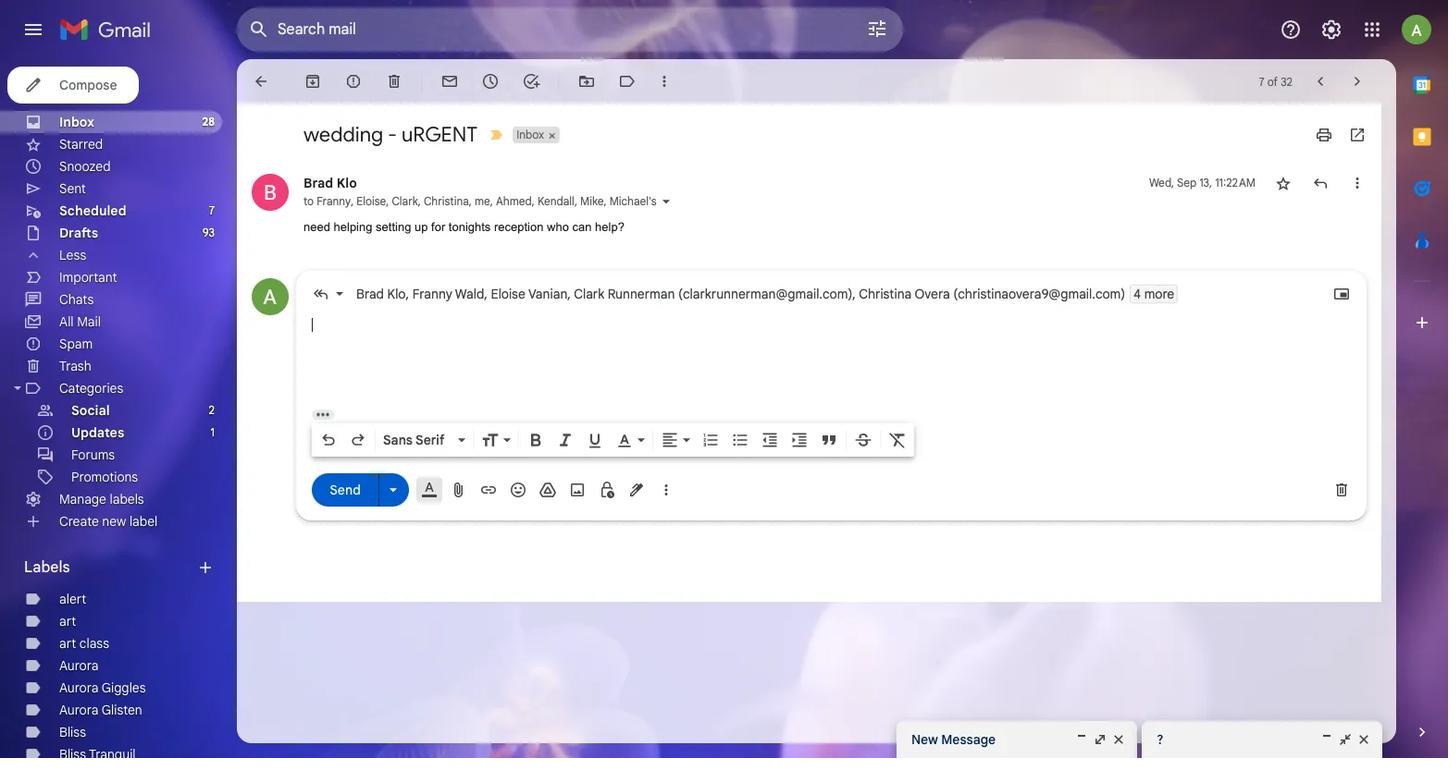 Task type: locate. For each thing, give the bounding box(es) containing it.
2 art from the top
[[59, 636, 76, 652]]

eloise right wald
[[491, 285, 525, 302]]

sent link
[[59, 180, 86, 197]]

brad right the 'type of response' image
[[356, 285, 384, 302]]

(clarkrunnerman@gmail.com)
[[678, 285, 853, 302]]

art down art link
[[59, 636, 76, 652]]

add to tasks image
[[522, 72, 540, 91]]

, left vanian
[[484, 285, 488, 302]]

trash
[[59, 358, 91, 375]]

klo for brad klo
[[337, 175, 357, 192]]

0 horizontal spatial inbox
[[59, 114, 94, 130]]

minimize image for ?
[[1320, 733, 1334, 748]]

older image
[[1348, 72, 1367, 91]]

me
[[475, 194, 490, 208]]

pop out image for ?
[[1338, 733, 1353, 748]]

1 vertical spatial christina
[[859, 285, 912, 302]]

1 vertical spatial brad
[[356, 285, 384, 302]]

aurora for the aurora link
[[59, 658, 98, 675]]

1 horizontal spatial brad
[[356, 285, 384, 302]]

toggle confidential mode image
[[598, 481, 616, 499]]

-
[[388, 122, 397, 147]]

aurora for aurora giggles
[[59, 680, 98, 697]]

0 vertical spatial art
[[59, 614, 76, 630]]

minimize image left close icon
[[1074, 733, 1089, 748]]

minimize image left close image
[[1320, 733, 1334, 748]]

settings image
[[1320, 19, 1343, 41]]

2
[[209, 403, 215, 417]]

starred link
[[59, 136, 103, 153]]

compose
[[59, 77, 117, 93]]

updates link
[[71, 425, 124, 441]]

93
[[202, 226, 215, 240]]

show trimmed content image
[[312, 409, 334, 420]]

1 horizontal spatial inbox
[[516, 128, 544, 142]]

7 up 93
[[209, 204, 215, 217]]

0 horizontal spatial brad
[[304, 175, 333, 192]]

formatting options toolbar
[[312, 423, 914, 457]]

all mail link
[[59, 314, 101, 330]]

1 vertical spatial 7
[[209, 204, 215, 217]]

support image
[[1280, 19, 1302, 41]]

inbox up starred at left
[[59, 114, 94, 130]]

chats
[[59, 291, 94, 308]]

art down alert link at the bottom left
[[59, 614, 76, 630]]

art link
[[59, 614, 76, 630]]

1 horizontal spatial 7
[[1259, 74, 1265, 88]]

0 horizontal spatial franny
[[317, 194, 351, 208]]

starred
[[59, 136, 103, 153]]

up
[[415, 220, 428, 234]]

bliss link
[[59, 725, 86, 741]]

redo ‪(⌘y)‬ image
[[349, 431, 367, 449]]

overa
[[915, 285, 950, 302]]

franny down brad klo
[[317, 194, 351, 208]]

more send options image
[[384, 481, 403, 500]]

archive image
[[304, 72, 322, 91]]

updates
[[71, 425, 124, 441]]

3 aurora from the top
[[59, 702, 98, 719]]

1 pop out image from the left
[[1093, 733, 1108, 748]]

0 horizontal spatial christina
[[424, 194, 469, 208]]

2 vertical spatial aurora
[[59, 702, 98, 719]]

attach files image
[[450, 481, 468, 499]]

sent
[[59, 180, 86, 197]]

bold ‪(⌘b)‬ image
[[527, 431, 545, 449]]

eloise
[[357, 194, 386, 208], [491, 285, 525, 302]]

0 vertical spatial 7
[[1259, 74, 1265, 88]]

1 horizontal spatial franny
[[412, 285, 452, 302]]

labels image
[[618, 72, 637, 91]]

aurora glisten link
[[59, 702, 142, 719]]

1 aurora from the top
[[59, 658, 98, 675]]

0 horizontal spatial 7
[[209, 204, 215, 217]]

1 vertical spatial klo
[[387, 285, 406, 302]]

christina up for
[[424, 194, 469, 208]]

brad up to
[[304, 175, 333, 192]]

1 horizontal spatial klo
[[387, 285, 406, 302]]

alert link
[[59, 591, 86, 608]]

social link
[[71, 403, 110, 419]]

create
[[59, 514, 99, 530]]

aurora down the aurora link
[[59, 680, 98, 697]]

can
[[572, 220, 592, 234]]

need helping
[[304, 220, 372, 234]]

spam
[[59, 336, 93, 353]]

klo
[[337, 175, 357, 192], [387, 285, 406, 302]]

manage labels create new label
[[59, 491, 158, 530]]

clark right vanian
[[574, 285, 604, 302]]

2 minimize image from the left
[[1320, 733, 1334, 748]]

ahmed
[[496, 194, 532, 208]]

inbox inside labels navigation
[[59, 114, 94, 130]]

1 horizontal spatial eloise
[[491, 285, 525, 302]]

close image
[[1357, 733, 1371, 748]]

inbox inside inbox "button"
[[516, 128, 544, 142]]

0 horizontal spatial pop out image
[[1093, 733, 1108, 748]]

0 horizontal spatial klo
[[337, 175, 357, 192]]

7 inside labels navigation
[[209, 204, 215, 217]]

type of response image
[[312, 285, 330, 303]]

0 horizontal spatial clark
[[392, 194, 418, 208]]

inbox
[[59, 114, 94, 130], [516, 128, 544, 142]]

quote ‪(⌘⇧9)‬ image
[[820, 431, 838, 449]]

0 vertical spatial brad
[[304, 175, 333, 192]]

numbered list ‪(⌘⇧7)‬ image
[[701, 431, 720, 449]]

pop out image
[[1093, 733, 1108, 748], [1338, 733, 1353, 748]]

0 horizontal spatial minimize image
[[1074, 733, 1089, 748]]

undo ‪(⌘z)‬ image
[[319, 431, 338, 449]]

to
[[304, 194, 314, 208]]

snoozed
[[59, 158, 111, 175]]

reception
[[494, 220, 544, 234]]

1 horizontal spatial pop out image
[[1338, 733, 1353, 748]]

christina left overa
[[859, 285, 912, 302]]

labels
[[24, 559, 70, 577]]

clark
[[392, 194, 418, 208], [574, 285, 604, 302]]

, left me
[[469, 194, 472, 208]]

sans
[[383, 432, 413, 448]]

categories
[[59, 380, 123, 397]]

michael's
[[609, 194, 657, 208]]

chats link
[[59, 291, 94, 308]]

7 left of
[[1259, 74, 1265, 88]]

aurora down art class on the bottom left of the page
[[59, 658, 98, 675]]

sep
[[1177, 176, 1197, 190]]

clark up setting
[[392, 194, 418, 208]]

1 horizontal spatial clark
[[574, 285, 604, 302]]

1 vertical spatial aurora
[[59, 680, 98, 697]]

message
[[941, 732, 996, 749]]

alert
[[59, 591, 86, 608]]

1 vertical spatial art
[[59, 636, 76, 652]]

label
[[129, 514, 158, 530]]

trash link
[[59, 358, 91, 375]]

send button
[[312, 474, 378, 507]]

, up up
[[418, 194, 421, 208]]

eloise up setting
[[357, 194, 386, 208]]

0 vertical spatial eloise
[[357, 194, 386, 208]]

0 vertical spatial klo
[[337, 175, 357, 192]]

less button
[[0, 244, 222, 267]]

2 aurora from the top
[[59, 680, 98, 697]]

aurora for aurora glisten
[[59, 702, 98, 719]]

2 pop out image from the left
[[1338, 733, 1353, 748]]

klo for brad klo , franny wald , eloise vanian , clark runnerman (clarkrunnerman@gmail.com) , christina overa (christinaovera9@gmail.com) 4 more
[[387, 285, 406, 302]]

aurora
[[59, 658, 98, 675], [59, 680, 98, 697], [59, 702, 98, 719]]

1 art from the top
[[59, 614, 76, 630]]

strikethrough ‪(⌘⇧x)‬ image
[[854, 431, 873, 449]]

more
[[1144, 285, 1174, 302]]

glisten
[[102, 702, 142, 719]]

inbox for inbox "button" at top left
[[516, 128, 544, 142]]

search mail image
[[242, 13, 276, 46]]

,
[[351, 194, 354, 208], [386, 194, 389, 208], [418, 194, 421, 208], [469, 194, 472, 208], [490, 194, 493, 208], [532, 194, 535, 208], [575, 194, 577, 208], [604, 194, 607, 208], [406, 285, 409, 302], [484, 285, 488, 302], [568, 285, 571, 302], [853, 285, 856, 302]]

all mail
[[59, 314, 101, 330]]

all
[[59, 314, 74, 330]]

bliss
[[59, 725, 86, 741]]

0 vertical spatial franny
[[317, 194, 351, 208]]

franny
[[317, 194, 351, 208], [412, 285, 452, 302]]

urgent
[[402, 122, 478, 147]]

0 vertical spatial christina
[[424, 194, 469, 208]]

christina
[[424, 194, 469, 208], [859, 285, 912, 302]]

inbox down add to tasks 'icon' at the top left of the page
[[516, 128, 544, 142]]

, down who
[[568, 285, 571, 302]]

None search field
[[237, 7, 903, 52]]

new message
[[911, 732, 996, 749]]

1
[[211, 426, 215, 440]]

, left ahmed
[[490, 194, 493, 208]]

close image
[[1111, 733, 1126, 748]]

brad for brad klo
[[304, 175, 333, 192]]

7 for 7
[[209, 204, 215, 217]]

manage
[[59, 491, 106, 508]]

klo up need helping
[[337, 175, 357, 192]]

snoozed link
[[59, 158, 111, 175]]

1 minimize image from the left
[[1074, 733, 1089, 748]]

serif
[[416, 432, 444, 448]]

spam link
[[59, 336, 93, 353]]

tab list
[[1396, 59, 1448, 692]]

pop out image left close icon
[[1093, 733, 1108, 748]]

pop out image left close image
[[1338, 733, 1353, 748]]

klo down setting
[[387, 285, 406, 302]]

art for art class
[[59, 636, 76, 652]]

remove formatting ‪(⌘\)‬ image
[[888, 431, 907, 449]]

minimize image
[[1074, 733, 1089, 748], [1320, 733, 1334, 748]]

new
[[911, 732, 938, 749]]

0 horizontal spatial eloise
[[357, 194, 386, 208]]

1 horizontal spatial minimize image
[[1320, 733, 1334, 748]]

0 vertical spatial clark
[[392, 194, 418, 208]]

aurora up bliss
[[59, 702, 98, 719]]

0 vertical spatial aurora
[[59, 658, 98, 675]]

franny left wald
[[412, 285, 452, 302]]

wedding
[[304, 122, 383, 147]]



Task type: vqa. For each thing, say whether or not it's contained in the screenshot.
Invite accepted! Now set up a 1:1 project with rubyanndersson link's rubyanndersson via .
no



Task type: describe. For each thing, give the bounding box(es) containing it.
indent less ‪(⌘[)‬ image
[[761, 431, 779, 449]]

new
[[102, 514, 126, 530]]

7 for 7 of 32
[[1259, 74, 1265, 88]]

wed, sep 13, 11:22 am cell
[[1149, 174, 1256, 192]]

11:22 am
[[1215, 176, 1256, 190]]

insert link ‪(⌘k)‬ image
[[479, 481, 498, 499]]

28
[[202, 115, 215, 129]]

, left wald
[[406, 285, 409, 302]]

promotions link
[[71, 469, 138, 486]]

7 of 32
[[1259, 74, 1293, 88]]

, up help?
[[604, 194, 607, 208]]

for
[[431, 220, 445, 234]]

32
[[1281, 74, 1293, 88]]

class
[[79, 636, 109, 652]]

labels
[[110, 491, 144, 508]]

minimize image for new message
[[1074, 733, 1089, 748]]

?
[[1157, 732, 1164, 749]]

main menu image
[[22, 19, 44, 41]]

1 vertical spatial franny
[[412, 285, 452, 302]]

brad klo
[[304, 175, 357, 192]]

compose button
[[7, 67, 139, 104]]

delete image
[[385, 72, 403, 91]]

need helping setting up for tonights reception who can help?
[[304, 220, 625, 234]]

wedding - urgent
[[304, 122, 478, 147]]

manage labels link
[[59, 491, 144, 508]]

inbox link
[[59, 114, 94, 130]]

of
[[1268, 74, 1278, 88]]

labels navigation
[[0, 59, 237, 759]]

wed,
[[1149, 176, 1174, 190]]

4
[[1134, 285, 1141, 302]]

send
[[330, 482, 361, 499]]

13,
[[1199, 176, 1212, 190]]

important
[[59, 269, 117, 286]]

sans serif
[[383, 432, 444, 448]]

more image
[[655, 72, 674, 91]]

snooze image
[[481, 72, 500, 91]]

, up message body text field
[[853, 285, 856, 302]]

(christinaovera9@gmail.com)
[[953, 285, 1126, 302]]

, up setting
[[386, 194, 389, 208]]

aurora giggles
[[59, 680, 146, 697]]

runnerman
[[608, 285, 675, 302]]

less
[[59, 247, 86, 264]]

bulleted list ‪(⌘⇧8)‬ image
[[731, 431, 750, 449]]

not starred image
[[1274, 174, 1293, 192]]

, down brad klo
[[351, 194, 354, 208]]

drafts link
[[59, 225, 98, 242]]

art class
[[59, 636, 109, 652]]

help?
[[595, 220, 625, 234]]

insert photo image
[[568, 481, 587, 499]]

social
[[71, 403, 110, 419]]

, left mike
[[575, 194, 577, 208]]

aurora giggles link
[[59, 680, 146, 697]]

mike
[[580, 194, 604, 208]]

insert files using drive image
[[539, 481, 557, 499]]

back to inbox image
[[252, 72, 270, 91]]

, left the kendall
[[532, 194, 535, 208]]

create new label link
[[59, 514, 158, 530]]

wald
[[455, 285, 484, 302]]

wed, sep 13, 11:22 am
[[1149, 176, 1256, 190]]

mark as unread image
[[440, 72, 459, 91]]

promotions
[[71, 469, 138, 486]]

1 vertical spatial clark
[[574, 285, 604, 302]]

gmail image
[[59, 11, 160, 48]]

brad klo , franny wald , eloise vanian , clark runnerman (clarkrunnerman@gmail.com) , christina overa (christinaovera9@gmail.com) 4 more
[[356, 285, 1174, 302]]

Search mail text field
[[278, 20, 814, 39]]

art for art link
[[59, 614, 76, 630]]

aurora glisten
[[59, 702, 142, 719]]

sans serif option
[[379, 431, 454, 449]]

to franny , eloise , clark , christina , me , ahmed , kendall , mike , michael's
[[304, 194, 657, 208]]

scheduled
[[59, 203, 126, 219]]

setting
[[376, 220, 411, 234]]

report spam image
[[344, 72, 363, 91]]

inbox button
[[513, 127, 546, 143]]

categories link
[[59, 380, 123, 397]]

kendall
[[538, 194, 575, 208]]

advanced search options image
[[859, 10, 896, 47]]

discard draft ‪(⌘⇧d)‬ image
[[1333, 481, 1351, 499]]

1 vertical spatial eloise
[[491, 285, 525, 302]]

mail
[[77, 314, 101, 330]]

Not starred checkbox
[[1274, 174, 1293, 192]]

insert emoji ‪(⌘⇧2)‬ image
[[509, 481, 527, 499]]

1 horizontal spatial christina
[[859, 285, 912, 302]]

tonights
[[449, 220, 491, 234]]

newer image
[[1311, 72, 1330, 91]]

aurora link
[[59, 658, 98, 675]]

forums link
[[71, 447, 115, 464]]

giggles
[[102, 680, 146, 697]]

underline ‪(⌘u)‬ image
[[586, 432, 604, 450]]

labels heading
[[24, 559, 196, 577]]

vanian
[[528, 285, 568, 302]]

indent more ‪(⌘])‬ image
[[790, 431, 809, 449]]

pop out image for new message
[[1093, 733, 1108, 748]]

who
[[547, 220, 569, 234]]

inbox for the inbox link
[[59, 114, 94, 130]]

scheduled link
[[59, 203, 126, 219]]

brad for brad klo , franny wald , eloise vanian , clark runnerman (clarkrunnerman@gmail.com) , christina overa (christinaovera9@gmail.com) 4 more
[[356, 285, 384, 302]]

Message Body text field
[[312, 316, 1351, 395]]

italic ‪(⌘i)‬ image
[[556, 431, 575, 449]]

drafts
[[59, 225, 98, 242]]

move to image
[[577, 72, 596, 91]]

art class link
[[59, 636, 109, 652]]



